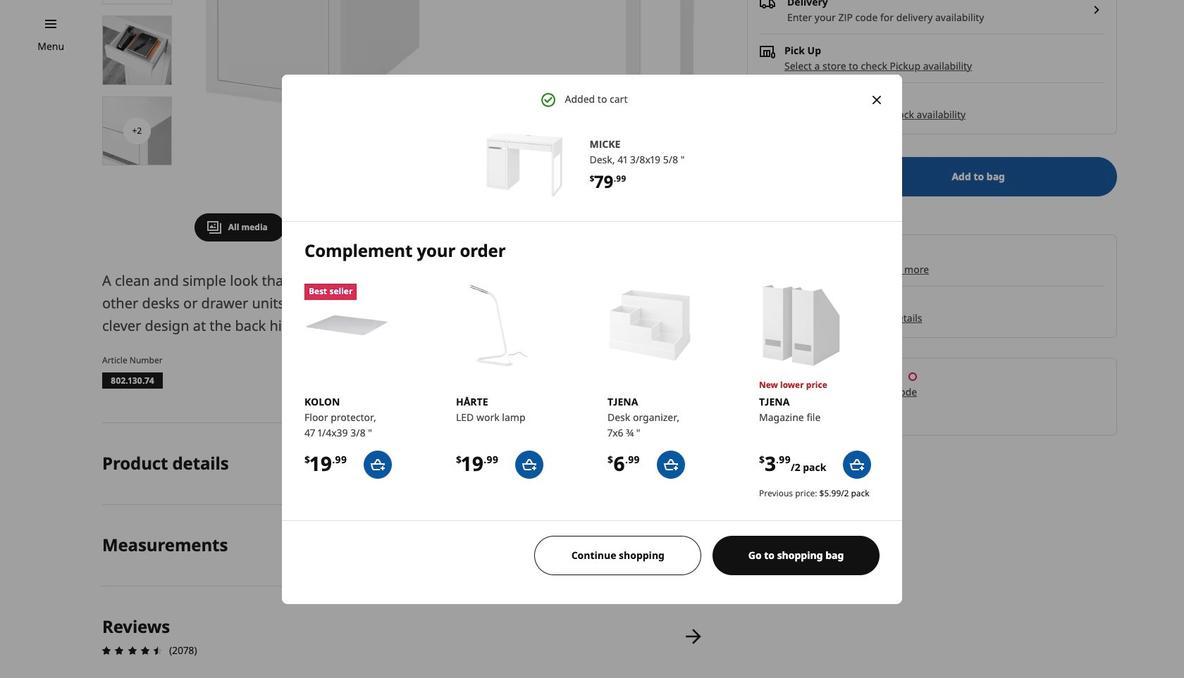 Task type: locate. For each thing, give the bounding box(es) containing it.
micke desk, white, 41 3/8x19 5/8 " image
[[103, 0, 171, 4], [194, 0, 705, 202], [103, 16, 171, 84], [103, 97, 171, 165], [485, 125, 564, 204]]

1 vertical spatial heading
[[102, 534, 228, 557]]

review: 4.5 out of 5 stars. total reviews: 2078 image
[[98, 643, 166, 660]]

heading
[[102, 452, 229, 475], [102, 534, 228, 557], [102, 615, 170, 638]]

0 vertical spatial heading
[[102, 452, 229, 475]]

hårte led work lamp, white/silver color image
[[456, 283, 541, 368]]

list
[[98, 424, 705, 679]]

kolon floor protector, 47 1/4x39 3/8 " image
[[304, 283, 389, 368]]

right image
[[1088, 1, 1105, 18]]

2 vertical spatial heading
[[102, 615, 170, 638]]

1 heading from the top
[[102, 452, 229, 475]]



Task type: describe. For each thing, give the bounding box(es) containing it.
tjena magazine file, white image
[[759, 283, 844, 368]]

2 heading from the top
[[102, 534, 228, 557]]

tjena desk organizer, white, 7x6 ¾ " image
[[608, 283, 692, 368]]

3 heading from the top
[[102, 615, 170, 638]]



Task type: vqa. For each thing, say whether or not it's contained in the screenshot.
2nd HEADING from the bottom
yes



